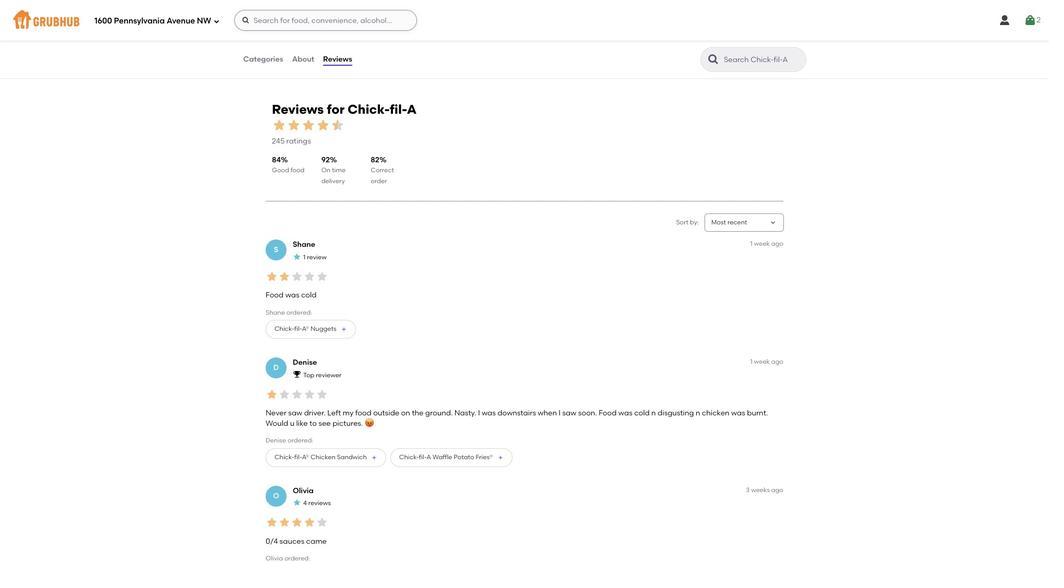 Task type: vqa. For each thing, say whether or not it's contained in the screenshot.
Brookline link at the right
no



Task type: locate. For each thing, give the bounding box(es) containing it.
ordered: up chick-fil-a® nuggets
[[287, 309, 312, 316]]

i right when
[[559, 409, 561, 418]]

for
[[327, 102, 345, 117]]

0 vertical spatial reviews
[[323, 55, 352, 64]]

chick-fil-a® chicken sandwich button
[[266, 449, 386, 467]]

2 1 week ago from the top
[[751, 358, 784, 366]]

1 vertical spatial olivia
[[266, 555, 283, 563]]

reviews up 245 ratings
[[272, 102, 324, 117]]

a®
[[302, 326, 309, 333], [302, 454, 309, 461]]

reviewer
[[316, 372, 342, 379]]

shane for shane ordered:
[[266, 309, 285, 316]]

n left disgusting on the bottom right
[[652, 409, 656, 418]]

saw
[[289, 409, 303, 418], [563, 409, 577, 418]]

2 horizontal spatial plus icon image
[[498, 455, 504, 461]]

0 horizontal spatial min
[[278, 36, 289, 43]]

reviews right about
[[323, 55, 352, 64]]

food up 😡
[[356, 409, 372, 418]]

never saw driver. left my food outside on the ground. nasty. i was downstairs when i saw soon. food was cold n disgusting n chicken was burnt. would u like to see pictures. 😡
[[266, 409, 769, 428]]

olivia up 4
[[293, 487, 314, 496]]

order
[[371, 177, 387, 185]]

min inside "20–35 min $1.49 delivery"
[[278, 36, 289, 43]]

1 week from the top
[[755, 241, 770, 248]]

denise for denise ordered:
[[266, 437, 286, 445]]

food up shane ordered:
[[266, 291, 284, 300]]

0 horizontal spatial food
[[266, 291, 284, 300]]

min inside 20–35 min $0.99 delivery
[[651, 36, 663, 43]]

n left the chicken
[[696, 409, 701, 418]]

1 horizontal spatial 20–35
[[631, 36, 650, 43]]

ratings for 245 ratings
[[287, 137, 311, 146]]

shane
[[293, 241, 316, 249], [266, 309, 285, 316]]

ratings right "249" at the top of page
[[767, 47, 792, 56]]

0 horizontal spatial plus icon image
[[341, 326, 347, 333]]

chick-fil-a waffle potato fries®
[[400, 454, 493, 461]]

1 vertical spatial food
[[356, 409, 372, 418]]

delivery inside 25–40 min $2.99 delivery
[[462, 45, 485, 52]]

1 1 week ago from the top
[[751, 241, 784, 248]]

nasty.
[[455, 409, 477, 418]]

2 n from the left
[[696, 409, 701, 418]]

plus icon image inside chick-fil-a waffle potato fries® button
[[498, 455, 504, 461]]

shane up '1 review'
[[293, 241, 316, 249]]

chick- down the denise ordered:
[[275, 454, 295, 461]]

delivery for 20–35 min $0.99 delivery
[[649, 45, 672, 52]]

food right soon.
[[599, 409, 617, 418]]

1 vertical spatial a
[[427, 454, 431, 461]]

was up shane ordered:
[[286, 291, 300, 300]]

2 week from the top
[[755, 358, 770, 366]]

denise
[[293, 358, 317, 367], [266, 437, 286, 445]]

1 horizontal spatial food
[[356, 409, 372, 418]]

1 horizontal spatial i
[[559, 409, 561, 418]]

palm
[[275, 9, 297, 19]]

249 ratings
[[753, 47, 792, 56]]

burnt.
[[748, 409, 769, 418]]

fil- for chick-fil-a® nuggets
[[295, 326, 302, 333]]

1 vertical spatial a®
[[302, 454, 309, 461]]

1 vertical spatial 1 week ago
[[751, 358, 784, 366]]

1 week ago for food was cold
[[751, 241, 784, 248]]

1 min from the left
[[278, 36, 289, 43]]

a inside chick-fil-a waffle potato fries® button
[[427, 454, 431, 461]]

0 horizontal spatial 20–35
[[258, 36, 276, 43]]

plus icon image right nuggets
[[341, 326, 347, 333]]

n
[[652, 409, 656, 418], [696, 409, 701, 418]]

20–35 up $1.49
[[258, 36, 276, 43]]

cold left disgusting on the bottom right
[[635, 409, 650, 418]]

categories button
[[243, 41, 284, 78]]

reviews button
[[323, 41, 353, 78]]

shane ordered:
[[266, 309, 312, 316]]

20–35 up the $0.99
[[631, 36, 650, 43]]

food right good
[[291, 167, 305, 174]]

chick- left waffle
[[400, 454, 419, 461]]

0 horizontal spatial shane
[[266, 309, 285, 316]]

about
[[292, 55, 315, 64]]

1 vertical spatial ratings
[[287, 137, 311, 146]]

1 vertical spatial week
[[755, 358, 770, 366]]

cold up shane ordered:
[[301, 291, 317, 300]]

i right nasty.
[[478, 409, 480, 418]]

olivia down 0/4 at the left
[[266, 555, 283, 563]]

soon.
[[579, 409, 598, 418]]

0 vertical spatial a®
[[302, 326, 309, 333]]

1 n from the left
[[652, 409, 656, 418]]

1 horizontal spatial plus icon image
[[371, 455, 378, 461]]

0 horizontal spatial a
[[407, 102, 417, 117]]

84 good food
[[272, 156, 305, 174]]

20–35 inside 20–35 min $0.99 delivery
[[631, 36, 650, 43]]

olivia
[[293, 487, 314, 496], [266, 555, 283, 563]]

1 vertical spatial ordered:
[[288, 437, 314, 445]]

cold inside never saw driver. left my food outside on the ground. nasty. i was downstairs when i saw soon. food was cold n disgusting n chicken was burnt. would u like to see pictures. 😡
[[635, 409, 650, 418]]

reviews for chick-fil-a
[[272, 102, 417, 117]]

1 horizontal spatial food
[[599, 409, 617, 418]]

reviews inside button
[[323, 55, 352, 64]]

1 horizontal spatial n
[[696, 409, 701, 418]]

20–35 for $1.49
[[258, 36, 276, 43]]

plus icon image
[[341, 326, 347, 333], [371, 455, 378, 461], [498, 455, 504, 461]]

fries®
[[476, 454, 493, 461]]

0 vertical spatial ratings
[[767, 47, 792, 56]]

ratings right 245 on the left top of page
[[287, 137, 311, 146]]

chick- right for
[[348, 102, 390, 117]]

0 horizontal spatial saw
[[289, 409, 303, 418]]

1 week ago
[[751, 241, 784, 248], [751, 358, 784, 366]]

0 vertical spatial olivia
[[293, 487, 314, 496]]

20–35 inside "20–35 min $1.49 delivery"
[[258, 36, 276, 43]]

star icon image
[[377, 35, 385, 44], [385, 35, 394, 44], [394, 35, 402, 44], [402, 35, 410, 44], [410, 35, 419, 44], [410, 35, 419, 44], [563, 35, 572, 44], [572, 35, 580, 44], [580, 35, 589, 44], [589, 35, 597, 44], [589, 35, 597, 44], [597, 35, 605, 44], [750, 35, 758, 44], [758, 35, 767, 44], [767, 35, 775, 44], [775, 35, 784, 44], [784, 35, 792, 44], [272, 118, 287, 133], [287, 118, 301, 133], [301, 118, 316, 133], [316, 118, 331, 133], [331, 118, 345, 133], [331, 118, 345, 133], [293, 253, 301, 261], [266, 271, 278, 283], [278, 271, 291, 283], [291, 271, 304, 283], [304, 271, 316, 283], [316, 271, 329, 283], [266, 388, 278, 401], [278, 388, 291, 401], [291, 388, 304, 401], [304, 388, 316, 401], [316, 388, 329, 401], [293, 499, 301, 507], [266, 517, 278, 529], [278, 517, 291, 529], [291, 517, 304, 529], [304, 517, 316, 529], [316, 517, 329, 529]]

on
[[402, 409, 411, 418]]

nuggets
[[311, 326, 337, 333]]

chicken
[[703, 409, 730, 418]]

2 a® from the top
[[302, 454, 309, 461]]

a® left chicken
[[302, 454, 309, 461]]

min for $1.49
[[278, 36, 289, 43]]

1 ago from the top
[[772, 241, 784, 248]]

0 vertical spatial ordered:
[[287, 309, 312, 316]]

min
[[278, 36, 289, 43], [464, 36, 476, 43], [651, 36, 663, 43]]

1 horizontal spatial olivia
[[293, 487, 314, 496]]

delivery for 92 on time delivery
[[322, 177, 345, 185]]

ordered: for saw
[[288, 437, 314, 445]]

chick-fil-a waffle potato fries® button
[[391, 449, 513, 467]]

was right soon.
[[619, 409, 633, 418]]

2 20–35 from the left
[[631, 36, 650, 43]]

0 vertical spatial denise
[[293, 358, 317, 367]]

would
[[266, 420, 289, 428]]

week
[[755, 241, 770, 248], [755, 358, 770, 366]]

0 vertical spatial food
[[291, 167, 305, 174]]

0/4 sauces came
[[266, 537, 327, 546]]

0 vertical spatial 1 week ago
[[751, 241, 784, 248]]

plus icon image inside chick-fil-a® chicken sandwich button
[[371, 455, 378, 461]]

1 vertical spatial ago
[[772, 358, 784, 366]]

92
[[322, 156, 330, 164]]

😡
[[365, 420, 374, 428]]

delivery for 25–40 min $2.99 delivery
[[462, 45, 485, 52]]

ago for never saw driver. left my food outside on the ground. nasty. i was downstairs when i saw soon. food was cold n disgusting n chicken was burnt. would u like to see pictures. 😡
[[772, 358, 784, 366]]

denise down would
[[266, 437, 286, 445]]

saw up u
[[289, 409, 303, 418]]

0 horizontal spatial n
[[652, 409, 656, 418]]

plus icon image right fries®
[[498, 455, 504, 461]]

never
[[266, 409, 287, 418]]

1 horizontal spatial min
[[464, 36, 476, 43]]

reviews for reviews
[[323, 55, 352, 64]]

delivery inside 20–35 min $0.99 delivery
[[649, 45, 672, 52]]

1 saw from the left
[[289, 409, 303, 418]]

2 ago from the top
[[772, 358, 784, 366]]

1 horizontal spatial shane
[[293, 241, 316, 249]]

0 vertical spatial week
[[755, 241, 770, 248]]

ago
[[772, 241, 784, 248], [772, 358, 784, 366], [772, 487, 784, 494]]

denise for denise
[[293, 358, 317, 367]]

chick- down shane ordered:
[[275, 326, 295, 333]]

plus icon image right sandwich
[[371, 455, 378, 461]]

1 a® from the top
[[302, 326, 309, 333]]

0 horizontal spatial cold
[[301, 291, 317, 300]]

1 vertical spatial shane
[[266, 309, 285, 316]]

a® left nuggets
[[302, 326, 309, 333]]

82
[[371, 156, 380, 164]]

food
[[266, 291, 284, 300], [599, 409, 617, 418]]

ordered: down 0/4 sauces came
[[285, 555, 310, 563]]

week down caret down icon
[[755, 241, 770, 248]]

Search for food, convenience, alcohol... search field
[[234, 10, 417, 31]]

delivery right the $0.99
[[649, 45, 672, 52]]

1600 pennsylvania avenue nw
[[95, 16, 211, 25]]

week up burnt.
[[755, 358, 770, 366]]

a® for chicken
[[302, 454, 309, 461]]

1 horizontal spatial a
[[427, 454, 431, 461]]

2 vertical spatial ordered:
[[285, 555, 310, 563]]

2 vertical spatial ago
[[772, 487, 784, 494]]

ago for 0/4 sauces came
[[772, 487, 784, 494]]

2 horizontal spatial min
[[651, 36, 663, 43]]

2 vertical spatial 1
[[751, 358, 753, 366]]

1 horizontal spatial denise
[[293, 358, 317, 367]]

0 horizontal spatial ratings
[[287, 137, 311, 146]]

0 vertical spatial a
[[407, 102, 417, 117]]

1 review
[[304, 254, 327, 261]]

1 vertical spatial denise
[[266, 437, 286, 445]]

food
[[291, 167, 305, 174], [356, 409, 372, 418]]

1 vertical spatial cold
[[635, 409, 650, 418]]

3 min from the left
[[651, 36, 663, 43]]

categories
[[243, 55, 283, 64]]

1 horizontal spatial saw
[[563, 409, 577, 418]]

0 horizontal spatial food
[[291, 167, 305, 174]]

min inside 25–40 min $2.99 delivery
[[464, 36, 476, 43]]

25–40 min $2.99 delivery
[[445, 36, 485, 52]]

0 vertical spatial ago
[[772, 241, 784, 248]]

1 vertical spatial food
[[599, 409, 617, 418]]

1 vertical spatial reviews
[[272, 102, 324, 117]]

potato
[[454, 454, 475, 461]]

shane down food was cold
[[266, 309, 285, 316]]

reviews for reviews for chick-fil-a
[[272, 102, 324, 117]]

top reviewer
[[304, 372, 342, 379]]

delivery right the '$2.99'
[[462, 45, 485, 52]]

1 horizontal spatial cold
[[635, 409, 650, 418]]

delivery right $1.49
[[274, 45, 297, 52]]

3 ago from the top
[[772, 487, 784, 494]]

92 on time delivery
[[322, 156, 346, 185]]

0 vertical spatial 1
[[751, 241, 753, 248]]

on
[[322, 167, 331, 174]]

fil-
[[390, 102, 407, 117], [295, 326, 302, 333], [295, 454, 302, 461], [419, 454, 427, 461]]

0 horizontal spatial olivia
[[266, 555, 283, 563]]

delivery down the "time"
[[322, 177, 345, 185]]

20–35 for $0.99
[[631, 36, 650, 43]]

sort by:
[[677, 219, 699, 226]]

trophy icon image
[[293, 370, 301, 379]]

1 20–35 from the left
[[258, 36, 276, 43]]

0 horizontal spatial i
[[478, 409, 480, 418]]

0 vertical spatial shane
[[293, 241, 316, 249]]

most recent
[[712, 219, 748, 226]]

weeks
[[752, 487, 770, 494]]

plus icon image for chick-fil-a waffle potato fries®
[[498, 455, 504, 461]]

ratings
[[767, 47, 792, 56], [287, 137, 311, 146]]

0 horizontal spatial denise
[[266, 437, 286, 445]]

sandwich
[[337, 454, 367, 461]]

plus icon image inside chick-fil-a® nuggets button
[[341, 326, 347, 333]]

delivery inside "20–35 min $1.49 delivery"
[[274, 45, 297, 52]]

ordered:
[[287, 309, 312, 316], [288, 437, 314, 445], [285, 555, 310, 563]]

denise up top
[[293, 358, 317, 367]]

left
[[328, 409, 341, 418]]

a® for nuggets
[[302, 326, 309, 333]]

delivery inside 92 on time delivery
[[322, 177, 345, 185]]

ordered: down like
[[288, 437, 314, 445]]

svg image
[[999, 14, 1012, 27], [1025, 14, 1038, 27], [242, 16, 250, 25], [213, 18, 220, 24]]

2 button
[[1025, 11, 1042, 30]]

fil- for chick-fil-a waffle potato fries®
[[419, 454, 427, 461]]

249
[[753, 47, 765, 56]]

top
[[304, 372, 315, 379]]

when
[[538, 409, 557, 418]]

1
[[751, 241, 753, 248], [304, 254, 306, 261], [751, 358, 753, 366]]

i
[[478, 409, 480, 418], [559, 409, 561, 418]]

2 min from the left
[[464, 36, 476, 43]]

came
[[306, 537, 327, 546]]

saw left soon.
[[563, 409, 577, 418]]

1 horizontal spatial ratings
[[767, 47, 792, 56]]



Task type: describe. For each thing, give the bounding box(es) containing it.
4
[[304, 500, 307, 507]]

ground.
[[426, 409, 453, 418]]

20–35 min $0.99 delivery
[[631, 36, 672, 52]]

review
[[307, 254, 327, 261]]

avenue
[[167, 16, 195, 25]]

recent
[[728, 219, 748, 226]]

0/4
[[266, 537, 278, 546]]

waffle
[[433, 454, 453, 461]]

sauces
[[280, 537, 305, 546]]

82 correct order
[[371, 156, 394, 185]]

was right nasty.
[[482, 409, 496, 418]]

pictures.
[[333, 420, 363, 428]]

shane for shane
[[293, 241, 316, 249]]

pennsylvania
[[114, 16, 165, 25]]

food inside never saw driver. left my food outside on the ground. nasty. i was downstairs when i saw soon. food was cold n disgusting n chicken was burnt. would u like to see pictures. 😡
[[599, 409, 617, 418]]

correct
[[371, 167, 394, 174]]

o
[[273, 492, 279, 501]]

3
[[747, 487, 750, 494]]

chick-fil-a® chicken sandwich
[[275, 454, 367, 461]]

driver.
[[304, 409, 326, 418]]

my
[[343, 409, 354, 418]]

1 week ago for never saw driver. left my food outside on the ground. nasty. i was downstairs when i saw soon. food was cold n disgusting n chicken was burnt. would u like to see pictures. 😡
[[751, 358, 784, 366]]

Search Chick-fil-A search field
[[723, 55, 803, 65]]

delivery for 20–35 min $1.49 delivery
[[274, 45, 297, 52]]

the palm
[[258, 9, 297, 19]]

84
[[272, 156, 281, 164]]

about button
[[292, 41, 315, 78]]

sort
[[677, 219, 689, 226]]

0 vertical spatial food
[[266, 291, 284, 300]]

$0.99
[[631, 45, 647, 52]]

ago for food was cold
[[772, 241, 784, 248]]

2
[[1038, 16, 1042, 24]]

1600
[[95, 16, 112, 25]]

1 for denise
[[751, 358, 753, 366]]

food was cold
[[266, 291, 317, 300]]

olivia ordered:
[[266, 555, 310, 563]]

subscription pass image
[[258, 22, 269, 31]]

olivia for olivia ordered:
[[266, 555, 283, 563]]

3 weeks ago
[[747, 487, 784, 494]]

chick- for chick-fil-a® chicken sandwich
[[275, 454, 295, 461]]

d
[[274, 363, 279, 372]]

olivia for olivia
[[293, 487, 314, 496]]

week for food was cold
[[755, 241, 770, 248]]

$1.49
[[258, 45, 272, 52]]

2 i from the left
[[559, 409, 561, 418]]

food inside never saw driver. left my food outside on the ground. nasty. i was downstairs when i saw soon. food was cold n disgusting n chicken was burnt. would u like to see pictures. 😡
[[356, 409, 372, 418]]

chick-fil-a® nuggets
[[275, 326, 337, 333]]

denise ordered:
[[266, 437, 314, 445]]

american
[[273, 22, 303, 30]]

the
[[258, 9, 273, 19]]

plus icon image for chick-fil-a® chicken sandwich
[[371, 455, 378, 461]]

good
[[272, 167, 289, 174]]

week for never saw driver. left my food outside on the ground. nasty. i was downstairs when i saw soon. food was cold n disgusting n chicken was burnt. would u like to see pictures. 😡
[[755, 358, 770, 366]]

like
[[296, 420, 308, 428]]

ordered: for was
[[287, 309, 312, 316]]

downstairs
[[498, 409, 536, 418]]

disgusting
[[658, 409, 695, 418]]

search icon image
[[708, 53, 720, 66]]

4 reviews
[[304, 500, 331, 507]]

s
[[274, 246, 279, 255]]

reviews
[[309, 500, 331, 507]]

was left burnt.
[[732, 409, 746, 418]]

min for $2.99
[[464, 36, 476, 43]]

Sort by: field
[[712, 218, 748, 227]]

245
[[272, 137, 285, 146]]

to
[[310, 420, 317, 428]]

20–35 min $1.49 delivery
[[258, 36, 297, 52]]

most
[[712, 219, 727, 226]]

chicken
[[311, 454, 336, 461]]

main navigation navigation
[[0, 0, 1050, 41]]

245 ratings
[[272, 137, 311, 146]]

nw
[[197, 16, 211, 25]]

$2.99
[[445, 45, 460, 52]]

caret down icon image
[[769, 219, 778, 227]]

1 for shane
[[751, 241, 753, 248]]

1 i from the left
[[478, 409, 480, 418]]

2 saw from the left
[[563, 409, 577, 418]]

25–40
[[445, 36, 463, 43]]

the palm link
[[258, 8, 419, 20]]

u
[[290, 420, 295, 428]]

outside
[[374, 409, 400, 418]]

1 vertical spatial 1
[[304, 254, 306, 261]]

plus icon image for chick-fil-a® nuggets
[[341, 326, 347, 333]]

svg image inside '2' "button"
[[1025, 14, 1038, 27]]

by:
[[691, 219, 699, 226]]

0 vertical spatial cold
[[301, 291, 317, 300]]

chick- for chick-fil-a waffle potato fries®
[[400, 454, 419, 461]]

ratings for 249 ratings
[[767, 47, 792, 56]]

food inside 84 good food
[[291, 167, 305, 174]]

time
[[332, 167, 346, 174]]

min for $0.99
[[651, 36, 663, 43]]

chick-fil-a® nuggets button
[[266, 320, 356, 339]]

fil- for chick-fil-a® chicken sandwich
[[295, 454, 302, 461]]

chick- for chick-fil-a® nuggets
[[275, 326, 295, 333]]

the
[[412, 409, 424, 418]]



